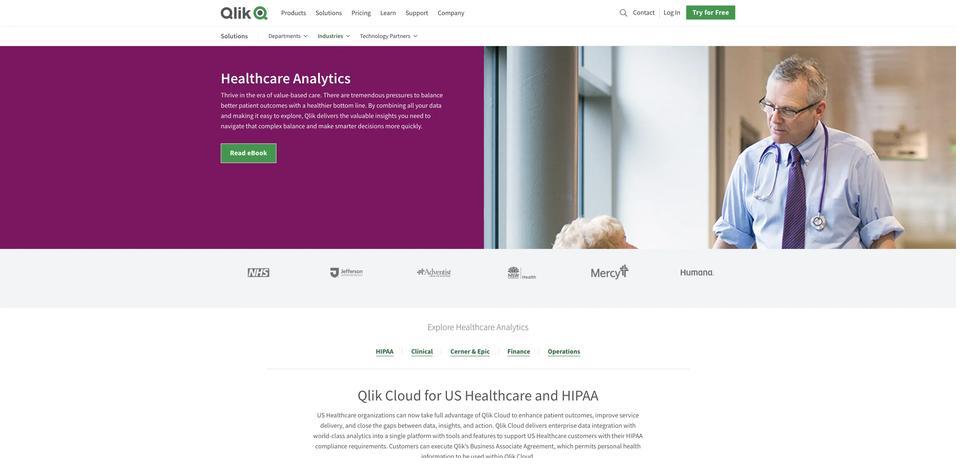 Task type: locate. For each thing, give the bounding box(es) containing it.
solutions inside the qlik main element
[[316, 9, 342, 17]]

can down platform
[[420, 442, 430, 451]]

cloud
[[385, 386, 422, 405], [494, 411, 511, 420], [508, 422, 524, 430]]

0 horizontal spatial patient
[[239, 101, 259, 110]]

technology partners
[[360, 32, 411, 40]]

cerner & epic link
[[451, 347, 490, 356]]

and up enhance
[[535, 386, 559, 405]]

1 vertical spatial can
[[420, 442, 430, 451]]

0 horizontal spatial data
[[430, 101, 442, 110]]

insights,
[[439, 422, 462, 430]]

patient up "enterprise" in the bottom right of the page
[[544, 411, 564, 420]]

close
[[357, 422, 372, 430]]

delivers down enhance
[[526, 422, 547, 430]]

2 vertical spatial cloud
[[508, 422, 524, 430]]

products link
[[281, 6, 306, 20]]

into
[[373, 432, 384, 440]]

1 horizontal spatial a
[[385, 432, 388, 440]]

solutions down go to the home page. image
[[221, 32, 248, 40]]

patient inside healthcare analytics thrive in the era of value-based care. there are tremendous pressures to balance better patient outcomes with a healthier bottom line. by combining all your data and making it easy to explore, qlik delivers the valuable insights you need to navigate that complex balance and make smarter decisions more quickly.
[[239, 101, 259, 110]]

personal
[[598, 442, 622, 451]]

healthcare up action.
[[465, 386, 532, 405]]

1 vertical spatial balance
[[283, 122, 305, 131]]

qlik's
[[454, 442, 469, 451]]

to left enhance
[[512, 411, 518, 420]]

read ebook
[[230, 148, 267, 157]]

a
[[302, 101, 306, 110], [385, 432, 388, 440]]

explore healthcare analytics
[[428, 322, 529, 333]]

industries link
[[318, 27, 350, 45]]

delivers inside us healthcare organizations can now take full advantage of qlik cloud to enhance patient outcomes, improve service delivery, and close the gaps between data, insights, and action. qlik cloud delivers enterprise data integration with world-class analytics into a single platform with tools and features to support us healthcare customers with their hipaa compliance requirements. customers can execute qlik's business associate agreement, which permits personal health information to be used within qlik cloud.
[[526, 422, 547, 430]]

data up customers
[[578, 422, 591, 430]]

2 vertical spatial us
[[528, 432, 535, 440]]

a down based
[[302, 101, 306, 110]]

patient
[[239, 101, 259, 110], [544, 411, 564, 420]]

delivers up make
[[317, 112, 339, 120]]

need
[[410, 112, 424, 120]]

0 horizontal spatial solutions
[[221, 32, 248, 40]]

insights
[[375, 112, 397, 120]]

humana logo image
[[665, 258, 731, 287]]

explore,
[[281, 112, 303, 120]]

1 horizontal spatial data
[[578, 422, 591, 430]]

integration
[[592, 422, 623, 430]]

can
[[397, 411, 407, 420], [420, 442, 430, 451]]

for inside try for free link
[[705, 8, 714, 17]]

solutions for solutions link
[[316, 9, 342, 17]]

1 horizontal spatial us
[[445, 386, 462, 405]]

1 vertical spatial analytics
[[497, 322, 529, 333]]

1 vertical spatial patient
[[544, 411, 564, 420]]

click on this image to watch the mercy video image
[[577, 258, 643, 287]]

used
[[471, 453, 485, 458]]

outcomes,
[[565, 411, 594, 420]]

contact link
[[634, 7, 655, 19]]

2 vertical spatial the
[[373, 422, 382, 430]]

better
[[221, 101, 238, 110]]

make
[[318, 122, 334, 131]]

analytics
[[347, 432, 371, 440]]

tremendous
[[351, 91, 385, 100]]

0 vertical spatial solutions
[[316, 9, 342, 17]]

cloud up action.
[[494, 411, 511, 420]]

0 vertical spatial delivers
[[317, 112, 339, 120]]

for up full
[[425, 386, 442, 405]]

industries
[[318, 32, 343, 40]]

to up associate
[[497, 432, 503, 440]]

your
[[416, 101, 428, 110]]

pricing link
[[352, 6, 371, 20]]

1 vertical spatial a
[[385, 432, 388, 440]]

healthcare
[[221, 69, 290, 88], [456, 322, 495, 333], [465, 386, 532, 405], [326, 411, 357, 420], [537, 432, 567, 440]]

bottom
[[333, 101, 354, 110]]

the right 'in'
[[246, 91, 255, 100]]

data,
[[423, 422, 437, 430]]

try for free link
[[687, 6, 736, 20]]

solutions link
[[316, 6, 342, 20]]

0 horizontal spatial hipaa
[[376, 347, 394, 356]]

1 horizontal spatial of
[[475, 411, 481, 420]]

the down bottom
[[340, 112, 349, 120]]

permits
[[575, 442, 597, 451]]

0 vertical spatial data
[[430, 101, 442, 110]]

the up into on the bottom
[[373, 422, 382, 430]]

requirements.
[[349, 442, 388, 451]]

ebook
[[247, 148, 267, 157]]

2 vertical spatial hipaa
[[626, 432, 643, 440]]

data right your on the top left of the page
[[430, 101, 442, 110]]

us
[[445, 386, 462, 405], [317, 411, 325, 420], [528, 432, 535, 440]]

finance
[[508, 347, 531, 356]]

for right try
[[705, 8, 714, 17]]

0 vertical spatial the
[[246, 91, 255, 100]]

0 vertical spatial a
[[302, 101, 306, 110]]

operations link
[[548, 347, 581, 356]]

qlik inside healthcare analytics thrive in the era of value-based care. there are tremendous pressures to balance better patient outcomes with a healthier bottom line. by combining all your data and making it easy to explore, qlik delivers the valuable insights you need to navigate that complex balance and make smarter decisions more quickly.
[[305, 112, 316, 120]]

go to the home page. image
[[221, 6, 268, 20]]

0 horizontal spatial delivers
[[317, 112, 339, 120]]

click on this image to watch the jefferson video image
[[313, 258, 380, 287]]

to left be
[[456, 453, 462, 458]]

1 vertical spatial for
[[425, 386, 442, 405]]

us up delivery,
[[317, 411, 325, 420]]

to right easy
[[274, 112, 280, 120]]

analytics inside healthcare analytics thrive in the era of value-based care. there are tremendous pressures to balance better patient outcomes with a healthier bottom line. by combining all your data and making it easy to explore, qlik delivers the valuable insights you need to navigate that complex balance and make smarter decisions more quickly.
[[293, 69, 351, 88]]

of inside healthcare analytics thrive in the era of value-based care. there are tremendous pressures to balance better patient outcomes with a healthier bottom line. by combining all your data and making it easy to explore, qlik delivers the valuable insights you need to navigate that complex balance and make smarter decisions more quickly.
[[267, 91, 272, 100]]

0 vertical spatial can
[[397, 411, 407, 420]]

class
[[332, 432, 345, 440]]

patient up the making
[[239, 101, 259, 110]]

with up explore,
[[289, 101, 301, 110]]

us up agreement, at right bottom
[[528, 432, 535, 440]]

1 vertical spatial the
[[340, 112, 349, 120]]

1 vertical spatial us
[[317, 411, 325, 420]]

can left now
[[397, 411, 407, 420]]

1 horizontal spatial balance
[[421, 91, 443, 100]]

healthcare up era
[[221, 69, 290, 88]]

menu bar containing products
[[281, 6, 465, 20]]

cloud up support
[[508, 422, 524, 430]]

hipaa inside us healthcare organizations can now take full advantage of qlik cloud to enhance patient outcomes, improve service delivery, and close the gaps between data, insights, and action. qlik cloud delivers enterprise data integration with world-class analytics into a single platform with tools and features to support us healthcare customers with their hipaa compliance requirements. customers can execute qlik's business associate agreement, which permits personal health information to be used within qlik cloud.
[[626, 432, 643, 440]]

qlik up action.
[[482, 411, 493, 420]]

take
[[421, 411, 433, 420]]

balance down explore,
[[283, 122, 305, 131]]

complex
[[259, 122, 282, 131]]

patient inside us healthcare organizations can now take full advantage of qlik cloud to enhance patient outcomes, improve service delivery, and close the gaps between data, insights, and action. qlik cloud delivers enterprise data integration with world-class analytics into a single platform with tools and features to support us healthcare customers with their hipaa compliance requirements. customers can execute qlik's business associate agreement, which permits personal health information to be used within qlik cloud.
[[544, 411, 564, 420]]

1 horizontal spatial solutions
[[316, 9, 342, 17]]

1 horizontal spatial delivers
[[526, 422, 547, 430]]

of up action.
[[475, 411, 481, 420]]

partners
[[390, 32, 411, 40]]

1 horizontal spatial analytics
[[497, 322, 529, 333]]

0 vertical spatial of
[[267, 91, 272, 100]]

0 horizontal spatial analytics
[[293, 69, 351, 88]]

with down integration
[[598, 432, 611, 440]]

menu bar
[[281, 6, 465, 20]]

now
[[408, 411, 420, 420]]

1 vertical spatial of
[[475, 411, 481, 420]]

1 vertical spatial delivers
[[526, 422, 547, 430]]

business
[[470, 442, 495, 451]]

0 horizontal spatial the
[[246, 91, 255, 100]]

quickly.
[[401, 122, 423, 131]]

0 horizontal spatial of
[[267, 91, 272, 100]]

within
[[486, 453, 503, 458]]

click on this image to watch the adventist video image
[[401, 258, 468, 287]]

1 horizontal spatial patient
[[544, 411, 564, 420]]

in
[[675, 8, 681, 17]]

data
[[430, 101, 442, 110], [578, 422, 591, 430]]

qlik down 'healthier'
[[305, 112, 316, 120]]

us up advantage
[[445, 386, 462, 405]]

gaps
[[384, 422, 397, 430]]

solutions up industries
[[316, 9, 342, 17]]

for
[[705, 8, 714, 17], [425, 386, 442, 405]]

and up analytics
[[345, 422, 356, 430]]

0 vertical spatial for
[[705, 8, 714, 17]]

company
[[438, 9, 465, 17]]

to
[[414, 91, 420, 100], [274, 112, 280, 120], [425, 112, 431, 120], [512, 411, 518, 420], [497, 432, 503, 440], [456, 453, 462, 458]]

customers
[[389, 442, 419, 451]]

by
[[368, 101, 375, 110]]

of inside us healthcare organizations can now take full advantage of qlik cloud to enhance patient outcomes, improve service delivery, and close the gaps between data, insights, and action. qlik cloud delivers enterprise data integration with world-class analytics into a single platform with tools and features to support us healthcare customers with their hipaa compliance requirements. customers can execute qlik's business associate agreement, which permits personal health information to be used within qlik cloud.
[[475, 411, 481, 420]]

data inside us healthcare organizations can now take full advantage of qlik cloud to enhance patient outcomes, improve service delivery, and close the gaps between data, insights, and action. qlik cloud delivers enterprise data integration with world-class analytics into a single platform with tools and features to support us healthcare customers with their hipaa compliance requirements. customers can execute qlik's business associate agreement, which permits personal health information to be used within qlik cloud.
[[578, 422, 591, 430]]

2 horizontal spatial the
[[373, 422, 382, 430]]

qlik
[[305, 112, 316, 120], [358, 386, 382, 405], [482, 411, 493, 420], [496, 422, 507, 430], [505, 453, 516, 458]]

0 horizontal spatial balance
[[283, 122, 305, 131]]

cloud up now
[[385, 386, 422, 405]]

0 horizontal spatial for
[[425, 386, 442, 405]]

analytics up care.
[[293, 69, 351, 88]]

line.
[[355, 101, 367, 110]]

0 vertical spatial analytics
[[293, 69, 351, 88]]

1 vertical spatial solutions
[[221, 32, 248, 40]]

1 horizontal spatial the
[[340, 112, 349, 120]]

compliance
[[315, 442, 348, 451]]

0 horizontal spatial can
[[397, 411, 407, 420]]

solutions inside menu bar
[[221, 32, 248, 40]]

click on this image to watch the nsw video image
[[489, 258, 555, 287]]

there
[[324, 91, 340, 100]]

0 horizontal spatial a
[[302, 101, 306, 110]]

and down better
[[221, 112, 232, 120]]

solutions menu bar
[[221, 27, 428, 45]]

1 horizontal spatial hipaa
[[562, 386, 599, 405]]

1 horizontal spatial for
[[705, 8, 714, 17]]

departments link
[[269, 27, 308, 45]]

balance up your on the top left of the page
[[421, 91, 443, 100]]

qlik cloud for us healthcare and hipaa
[[358, 386, 599, 405]]

and
[[221, 112, 232, 120], [307, 122, 317, 131], [535, 386, 559, 405], [345, 422, 356, 430], [463, 422, 474, 430], [462, 432, 472, 440]]

of
[[267, 91, 272, 100], [475, 411, 481, 420]]

analytics up finance
[[497, 322, 529, 333]]

of right era
[[267, 91, 272, 100]]

1 vertical spatial data
[[578, 422, 591, 430]]

0 vertical spatial patient
[[239, 101, 259, 110]]

a right into on the bottom
[[385, 432, 388, 440]]

2 horizontal spatial hipaa
[[626, 432, 643, 440]]



Task type: vqa. For each thing, say whether or not it's contained in the screenshot.
can
yes



Task type: describe. For each thing, give the bounding box(es) containing it.
era
[[257, 91, 266, 100]]

support link
[[406, 6, 428, 20]]

try
[[693, 8, 703, 17]]

log
[[664, 8, 674, 17]]

free
[[716, 8, 729, 17]]

that
[[246, 122, 257, 131]]

all
[[408, 101, 414, 110]]

contact
[[634, 8, 655, 17]]

clinical link
[[411, 347, 433, 356]]

0 vertical spatial balance
[[421, 91, 443, 100]]

information
[[422, 453, 454, 458]]

more
[[385, 122, 400, 131]]

are
[[341, 91, 350, 100]]

healthcare inside healthcare analytics thrive in the era of value-based care. there are tremendous pressures to balance better patient outcomes with a healthier bottom line. by combining all your data and making it easy to explore, qlik delivers the valuable insights you need to navigate that complex balance and make smarter decisions more quickly.
[[221, 69, 290, 88]]

qlik up organizations
[[358, 386, 382, 405]]

qlik main element
[[281, 6, 736, 20]]

world-
[[314, 432, 332, 440]]

support
[[504, 432, 526, 440]]

easy
[[260, 112, 273, 120]]

products
[[281, 9, 306, 17]]

cloud.
[[517, 453, 535, 458]]

hipaa link
[[376, 347, 394, 356]]

click on this image to watch the nhs video image
[[226, 258, 292, 287]]

cerner
[[451, 347, 471, 356]]

be
[[463, 453, 470, 458]]

healthcare up &
[[456, 322, 495, 333]]

improve
[[596, 411, 619, 420]]

the inside us healthcare organizations can now take full advantage of qlik cloud to enhance patient outcomes, improve service delivery, and close the gaps between data, insights, and action. qlik cloud delivers enterprise data integration with world-class analytics into a single platform with tools and features to support us healthcare customers with their hipaa compliance requirements. customers can execute qlik's business associate agreement, which permits personal health information to be used within qlik cloud.
[[373, 422, 382, 430]]

it
[[255, 112, 259, 120]]

data inside healthcare analytics thrive in the era of value-based care. there are tremendous pressures to balance better patient outcomes with a healthier bottom line. by combining all your data and making it easy to explore, qlik delivers the valuable insights you need to navigate that complex balance and make smarter decisions more quickly.
[[430, 101, 442, 110]]

health
[[624, 442, 641, 451]]

full
[[435, 411, 443, 420]]

a inside healthcare analytics thrive in the era of value-based care. there are tremendous pressures to balance better patient outcomes with a healthier bottom line. by combining all your data and making it easy to explore, qlik delivers the valuable insights you need to navigate that complex balance and make smarter decisions more quickly.
[[302, 101, 306, 110]]

read
[[230, 148, 246, 157]]

0 horizontal spatial us
[[317, 411, 325, 420]]

advantage
[[445, 411, 474, 420]]

and left make
[[307, 122, 317, 131]]

their
[[612, 432, 625, 440]]

action.
[[475, 422, 494, 430]]

tools
[[446, 432, 460, 440]]

log in link
[[664, 7, 681, 19]]

service
[[620, 411, 639, 420]]

solutions for 'solutions' menu bar
[[221, 32, 248, 40]]

1 horizontal spatial can
[[420, 442, 430, 451]]

epic
[[478, 347, 490, 356]]

thrive
[[221, 91, 238, 100]]

0 vertical spatial hipaa
[[376, 347, 394, 356]]

finance link
[[508, 347, 531, 356]]

a inside us healthcare organizations can now take full advantage of qlik cloud to enhance patient outcomes, improve service delivery, and close the gaps between data, insights, and action. qlik cloud delivers enterprise data integration with world-class analytics into a single platform with tools and features to support us healthcare customers with their hipaa compliance requirements. customers can execute qlik's business associate agreement, which permits personal health information to be used within qlik cloud.
[[385, 432, 388, 440]]

outcomes
[[260, 101, 288, 110]]

associate
[[496, 442, 522, 451]]

learn
[[381, 9, 396, 17]]

to right need
[[425, 112, 431, 120]]

valuable
[[350, 112, 374, 120]]

qlik right action.
[[496, 422, 507, 430]]

log in
[[664, 8, 681, 17]]

clinical
[[411, 347, 433, 356]]

support
[[406, 9, 428, 17]]

cerner & epic
[[451, 347, 490, 356]]

1 vertical spatial hipaa
[[562, 386, 599, 405]]

combining
[[377, 101, 406, 110]]

with down service
[[624, 422, 636, 430]]

and down advantage
[[463, 422, 474, 430]]

&
[[472, 347, 476, 356]]

decisions
[[358, 122, 384, 131]]

qlik down associate
[[505, 453, 516, 458]]

single
[[390, 432, 406, 440]]

explore
[[428, 322, 454, 333]]

read ebook link
[[221, 143, 277, 163]]

0 vertical spatial us
[[445, 386, 462, 405]]

based
[[291, 91, 307, 100]]

operations
[[548, 347, 581, 356]]

menu bar inside the qlik main element
[[281, 6, 465, 20]]

healthcare analytics thrive in the era of value-based care. there are tremendous pressures to balance better patient outcomes with a healthier bottom line. by combining all your data and making it easy to explore, qlik delivers the valuable insights you need to navigate that complex balance and make smarter decisions more quickly.
[[221, 69, 443, 131]]

organizations
[[358, 411, 395, 420]]

enterprise
[[549, 422, 577, 430]]

features
[[474, 432, 496, 440]]

technology partners link
[[360, 27, 417, 45]]

smarter
[[335, 122, 357, 131]]

healthcare up delivery,
[[326, 411, 357, 420]]

try for free
[[693, 8, 729, 17]]

delivery,
[[320, 422, 344, 430]]

platform
[[407, 432, 431, 440]]

to up your on the top left of the page
[[414, 91, 420, 100]]

healthcare down "enterprise" in the bottom right of the page
[[537, 432, 567, 440]]

and up "qlik's"
[[462, 432, 472, 440]]

pressures
[[386, 91, 413, 100]]

delivers inside healthcare analytics thrive in the era of value-based care. there are tremendous pressures to balance better patient outcomes with a healthier bottom line. by combining all your data and making it easy to explore, qlik delivers the valuable insights you need to navigate that complex balance and make smarter decisions more quickly.
[[317, 112, 339, 120]]

execute
[[431, 442, 453, 451]]

agreement,
[[524, 442, 556, 451]]

which
[[557, 442, 574, 451]]

with inside healthcare analytics thrive in the era of value-based care. there are tremendous pressures to balance better patient outcomes with a healthier bottom line. by combining all your data and making it easy to explore, qlik delivers the valuable insights you need to navigate that complex balance and make smarter decisions more quickly.
[[289, 101, 301, 110]]

care.
[[309, 91, 322, 100]]

customers
[[568, 432, 597, 440]]

value-
[[274, 91, 291, 100]]

company link
[[438, 6, 465, 20]]

1 vertical spatial cloud
[[494, 411, 511, 420]]

0 vertical spatial cloud
[[385, 386, 422, 405]]

with up the execute
[[433, 432, 445, 440]]

us healthcare organizations can now take full advantage of qlik cloud to enhance patient outcomes, improve service delivery, and close the gaps between data, insights, and action. qlik cloud delivers enterprise data integration with world-class analytics into a single platform with tools and features to support us healthcare customers with their hipaa compliance requirements. customers can execute qlik's business associate agreement, which permits personal health information to be used within qlik cloud.
[[314, 411, 643, 458]]

between
[[398, 422, 422, 430]]

departments
[[269, 32, 301, 40]]

you
[[398, 112, 409, 120]]

2 horizontal spatial us
[[528, 432, 535, 440]]

in
[[240, 91, 245, 100]]

healthier
[[307, 101, 332, 110]]



